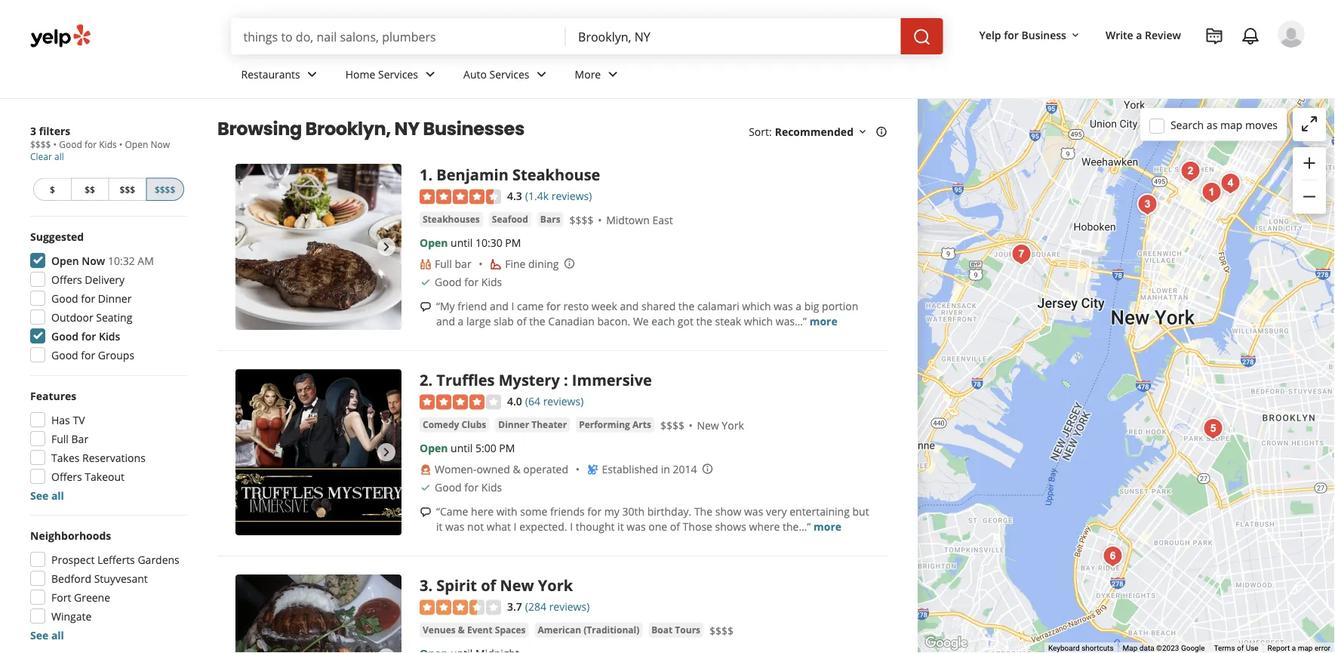 Task type: vqa. For each thing, say whether or not it's contained in the screenshot.
Her..."
no



Task type: locate. For each thing, give the bounding box(es) containing it.
• down filters
[[53, 138, 57, 151]]

projects image
[[1206, 27, 1224, 45]]

in
[[661, 462, 671, 477]]

comedy clubs button
[[420, 417, 490, 432]]

16 chevron down v2 image inside yelp for business button
[[1070, 29, 1082, 41]]

1 horizontal spatial •
[[119, 138, 123, 151]]

1 vertical spatial pm
[[499, 441, 515, 456]]

see all down wingate
[[30, 628, 64, 642]]

which
[[743, 299, 772, 314], [745, 314, 773, 329]]

for left 'resto' on the top left
[[547, 299, 561, 314]]

2 see all from the top
[[30, 628, 64, 642]]

24 chevron down v2 image inside auto services link
[[533, 65, 551, 83]]

until up bar
[[451, 236, 473, 250]]

it down "came
[[437, 520, 443, 534]]

new up 2014
[[697, 418, 720, 432]]

0 vertical spatial full
[[435, 257, 452, 271]]

was…"
[[776, 314, 807, 329]]

pm right 5:00
[[499, 441, 515, 456]]

0 horizontal spatial 3
[[30, 123, 36, 138]]

and
[[490, 299, 509, 314], [620, 299, 639, 314], [437, 314, 455, 329]]

open up 16 women owned v2 icon
[[420, 441, 448, 456]]

dinner inside group
[[98, 291, 132, 305]]

more down entertaining
[[814, 520, 842, 534]]

0 vertical spatial good for kids
[[435, 275, 502, 289]]

report a map error
[[1268, 644, 1331, 653]]

until for truffles mystery : immersive
[[451, 441, 473, 456]]

1 vertical spatial see
[[30, 628, 49, 642]]

dinner theater link
[[496, 417, 570, 432]]

None search field
[[231, 18, 947, 54]]

0 vertical spatial more
[[810, 314, 838, 329]]

24 chevron down v2 image left auto
[[421, 65, 440, 83]]

2 until from the top
[[451, 441, 473, 456]]

24 chevron down v2 image right more
[[604, 65, 622, 83]]

auto services link
[[452, 54, 563, 98]]

group containing suggested
[[26, 229, 187, 367]]

pm
[[505, 236, 521, 250], [499, 441, 515, 456]]

$$$$ right tours
[[710, 624, 734, 638]]

1 vertical spatial dinner
[[499, 419, 529, 431]]

more link for benjamin steakhouse
[[810, 314, 838, 329]]

good for groups
[[51, 348, 134, 362]]

reviews) for of
[[549, 600, 590, 614]]

0 horizontal spatial truffles mystery : immersive image
[[236, 369, 402, 535]]

$$$$ down filters
[[30, 138, 51, 151]]

performing arts
[[579, 419, 652, 431]]

neighborhoods
[[30, 528, 111, 543]]

now up offers delivery
[[82, 253, 105, 268]]

0 horizontal spatial the
[[530, 314, 546, 329]]

0 vertical spatial slideshow element
[[236, 164, 402, 330]]

16 speech v2 image
[[420, 506, 432, 518]]

which right the calamari in the top of the page
[[743, 299, 772, 314]]

0 horizontal spatial now
[[82, 253, 105, 268]]

google image
[[922, 634, 972, 653]]

and up we
[[620, 299, 639, 314]]

Find text field
[[244, 28, 554, 45]]

midtown
[[607, 213, 650, 227]]

None field
[[244, 28, 554, 45], [579, 28, 889, 45]]

good for kids down outdoor seating
[[51, 329, 120, 343]]

suggested
[[30, 229, 84, 244]]

1 24 chevron down v2 image from the left
[[303, 65, 322, 83]]

zoom out image
[[1301, 188, 1319, 206]]

1 vertical spatial all
[[51, 488, 64, 503]]

it down my
[[618, 520, 624, 534]]

1 offers from the top
[[51, 272, 82, 287]]

it
[[437, 520, 443, 534], [618, 520, 624, 534]]

1 next image from the top
[[378, 238, 396, 256]]

business
[[1022, 28, 1067, 42]]

2 vertical spatial reviews)
[[549, 600, 590, 614]]

notifications image
[[1242, 27, 1260, 45]]

2 16 checkmark v2 image from the top
[[420, 482, 432, 494]]

full for full bar
[[51, 432, 69, 446]]

2 . from the top
[[429, 369, 433, 390]]

offers
[[51, 272, 82, 287], [51, 469, 82, 484]]

mystery
[[499, 369, 560, 390]]

new up '3.7' link
[[500, 575, 534, 595]]

. for 2
[[429, 369, 433, 390]]

0 vertical spatial which
[[743, 299, 772, 314]]

0 vertical spatial see all
[[30, 488, 64, 503]]

truffles mystery : immersive image
[[1176, 156, 1206, 187], [236, 369, 402, 535]]

1 slideshow element from the top
[[236, 164, 402, 330]]

until
[[451, 236, 473, 250], [451, 441, 473, 456]]

1 vertical spatial map
[[1299, 644, 1314, 653]]

16 chevron down v2 image for recommended
[[857, 126, 869, 138]]

group containing neighborhoods
[[26, 528, 187, 643]]

1 horizontal spatial it
[[618, 520, 624, 534]]

until up women-
[[451, 441, 473, 456]]

0 vertical spatial see all button
[[30, 488, 64, 503]]

more link for truffles mystery : immersive
[[814, 520, 842, 534]]

1 horizontal spatial full
[[435, 257, 452, 271]]

previous image for 1st slideshow element from the bottom
[[242, 649, 260, 653]]

reviews)
[[552, 189, 592, 203], [543, 394, 584, 409], [549, 600, 590, 614]]

1 vertical spatial until
[[451, 441, 473, 456]]

16 checkmark v2 image down 16 women owned v2 icon
[[420, 482, 432, 494]]

0 vertical spatial previous image
[[242, 443, 260, 461]]

more for truffles mystery : immersive
[[814, 520, 842, 534]]

1 vertical spatial see all
[[30, 628, 64, 642]]

see all button down wingate
[[30, 628, 64, 642]]

new
[[697, 418, 720, 432], [500, 575, 534, 595]]

0 vertical spatial 3
[[30, 123, 36, 138]]

kids down owned
[[482, 480, 502, 495]]

0 vertical spatial truffles mystery : immersive image
[[1176, 156, 1206, 187]]

2 none field from the left
[[579, 28, 889, 45]]

slideshow element
[[236, 164, 402, 330], [236, 369, 402, 535], [236, 575, 402, 653]]

$$$$ right the $$$
[[155, 183, 175, 196]]

was up was…"
[[774, 299, 793, 314]]

0 vertical spatial york
[[722, 418, 744, 432]]

. left truffles
[[429, 369, 433, 390]]

business categories element
[[229, 54, 1306, 98]]

until for benjamin steakhouse
[[451, 236, 473, 250]]

1 vertical spatial next image
[[378, 443, 396, 461]]

american (traditional) button
[[535, 623, 643, 638]]

1 until from the top
[[451, 236, 473, 250]]

2 24 chevron down v2 image from the left
[[421, 65, 440, 83]]

1 vertical spatial slideshow element
[[236, 369, 402, 535]]

24 chevron down v2 image
[[303, 65, 322, 83], [421, 65, 440, 83], [533, 65, 551, 83], [604, 65, 622, 83]]

previous image
[[242, 443, 260, 461], [242, 649, 260, 653]]

good for kids for 2
[[435, 480, 502, 495]]

24 chevron down v2 image inside restaurants link
[[303, 65, 322, 83]]

shortcuts
[[1082, 644, 1114, 653]]

1 vertical spatial new
[[500, 575, 534, 595]]

all for neighborhoods
[[51, 628, 64, 642]]

of down birthday. at the bottom
[[670, 520, 680, 534]]

0 vertical spatial new
[[697, 418, 720, 432]]

search
[[1171, 118, 1205, 132]]

0 vertical spatial all
[[54, 150, 64, 163]]

prospect lefferts gardens
[[51, 552, 180, 567]]

services right auto
[[490, 67, 530, 81]]

2 vertical spatial .
[[429, 575, 433, 595]]

zoom in image
[[1301, 154, 1319, 172]]

1 vertical spatial 3
[[420, 575, 429, 595]]

and up slab
[[490, 299, 509, 314]]

16 established in v2 image
[[587, 464, 599, 476]]

(284 reviews)
[[525, 600, 590, 614]]

resto
[[564, 299, 589, 314]]

& left event
[[458, 624, 465, 636]]

review
[[1146, 28, 1182, 42]]

2 vertical spatial next image
[[378, 649, 396, 653]]

4 24 chevron down v2 image from the left
[[604, 65, 622, 83]]

all inside 3 filters $$$$ • good for kids • open now clear all
[[54, 150, 64, 163]]

see all button for wingate
[[30, 628, 64, 642]]

write
[[1106, 28, 1134, 42]]

fort
[[51, 590, 71, 605]]

0 vertical spatial 16 chevron down v2 image
[[1070, 29, 1082, 41]]

good for dinner
[[51, 291, 132, 305]]

of right spirit
[[481, 575, 496, 595]]

all right clear
[[54, 150, 64, 163]]

boat tours
[[652, 624, 701, 636]]

1 vertical spatial more link
[[814, 520, 842, 534]]

arts
[[633, 419, 652, 431]]

slab
[[494, 314, 514, 329]]

group
[[1294, 147, 1327, 214], [26, 229, 187, 367], [26, 388, 187, 503], [26, 528, 187, 643]]

seafood link
[[489, 212, 532, 227]]

businesses
[[423, 116, 525, 142]]

benjamin steakhouse image
[[236, 164, 402, 330]]

1 horizontal spatial 16 chevron down v2 image
[[1070, 29, 1082, 41]]

3 24 chevron down v2 image from the left
[[533, 65, 551, 83]]

$$$$ right arts
[[661, 418, 685, 432]]

3 left filters
[[30, 123, 36, 138]]

for down bar
[[465, 275, 479, 289]]

now up $$$$ button
[[151, 138, 170, 151]]

offers for offers delivery
[[51, 272, 82, 287]]

next image
[[378, 238, 396, 256], [378, 443, 396, 461], [378, 649, 396, 653]]

see all button for offers takeout
[[30, 488, 64, 503]]

truffles
[[437, 369, 495, 390]]

1 vertical spatial now
[[82, 253, 105, 268]]

1 services from the left
[[378, 67, 418, 81]]

reviews) for steakhouse
[[552, 189, 592, 203]]

2 see from the top
[[30, 628, 49, 642]]

map for error
[[1299, 644, 1314, 653]]

group containing features
[[26, 388, 187, 503]]

1 horizontal spatial map
[[1299, 644, 1314, 653]]

i left came
[[512, 299, 515, 314]]

2 offers from the top
[[51, 469, 82, 484]]

0 horizontal spatial •
[[53, 138, 57, 151]]

0 vertical spatial reviews)
[[552, 189, 592, 203]]

1 none field from the left
[[244, 28, 554, 45]]

2 vertical spatial good for kids
[[435, 480, 502, 495]]

the up got
[[679, 299, 695, 314]]

0 vertical spatial more link
[[810, 314, 838, 329]]

open inside group
[[51, 253, 79, 268]]

2014
[[673, 462, 697, 477]]

0 vertical spatial offers
[[51, 272, 82, 287]]

1 horizontal spatial &
[[513, 462, 521, 477]]

the right got
[[697, 314, 713, 329]]

now inside group
[[82, 253, 105, 268]]

3 left spirit
[[420, 575, 429, 595]]

good for kids down bar
[[435, 275, 502, 289]]

4.3
[[507, 189, 522, 203]]

1 vertical spatial york
[[538, 575, 573, 595]]

1 . from the top
[[429, 164, 433, 185]]

more link down big
[[810, 314, 838, 329]]

0 horizontal spatial &
[[458, 624, 465, 636]]

reviews) down :
[[543, 394, 584, 409]]

1 vertical spatial see all button
[[30, 628, 64, 642]]

error
[[1316, 644, 1331, 653]]

show
[[716, 505, 742, 519]]

0 horizontal spatial dinner
[[98, 291, 132, 305]]

tv
[[73, 413, 85, 427]]

kids up $$ button
[[99, 138, 117, 151]]

. left spirit
[[429, 575, 433, 595]]

open inside 3 filters $$$$ • good for kids • open now clear all
[[125, 138, 148, 151]]

1 vertical spatial which
[[745, 314, 773, 329]]

3 inside 3 filters $$$$ • good for kids • open now clear all
[[30, 123, 36, 138]]

big
[[805, 299, 820, 314]]

1 16 checkmark v2 image from the top
[[420, 276, 432, 288]]

full down "has"
[[51, 432, 69, 446]]

of inside "my friend and i came for resto week and shared the calamari which was a big portion and a large slab of the canadian bacon. we each got the steak which was…"
[[517, 314, 527, 329]]

1 horizontal spatial dinner
[[499, 419, 529, 431]]

the
[[679, 299, 695, 314], [530, 314, 546, 329], [697, 314, 713, 329]]

1 vertical spatial 16 checkmark v2 image
[[420, 482, 432, 494]]

for inside "my friend and i came for resto week and shared the calamari which was a big portion and a large slab of the canadian bacon. we each got the steak which was…"
[[547, 299, 561, 314]]

all down offers takeout
[[51, 488, 64, 503]]

a & s greek american market image
[[1098, 541, 1129, 572]]

0 vertical spatial 16 checkmark v2 image
[[420, 276, 432, 288]]

3 for 3 . spirit of new york
[[420, 575, 429, 595]]

good
[[59, 138, 82, 151], [435, 275, 462, 289], [51, 291, 78, 305], [51, 329, 79, 343], [51, 348, 78, 362], [435, 480, 462, 495]]

4.0
[[507, 394, 522, 409]]

open up the 16 full bar v2 'image'
[[420, 236, 448, 250]]

venues & event spaces link
[[420, 623, 529, 638]]

offers down takes
[[51, 469, 82, 484]]

a right report
[[1293, 644, 1297, 653]]

for inside "came here with some friends for my 30th birthday. the show was very entertaining but it was not what i expected. i thought it was one of those shows where the…"
[[588, 505, 602, 519]]

steakhouses button
[[420, 212, 483, 227]]

1 vertical spatial previous image
[[242, 649, 260, 653]]

1 horizontal spatial truffles mystery : immersive image
[[1176, 156, 1206, 187]]

recommended button
[[775, 124, 869, 139]]

1 horizontal spatial and
[[490, 299, 509, 314]]

which right steak
[[745, 314, 773, 329]]

see all for wingate
[[30, 628, 64, 642]]

2 • from the left
[[119, 138, 123, 151]]

$$$$ right bars link
[[570, 213, 594, 227]]

dinner down 4.0
[[499, 419, 529, 431]]

open for open until 5:00 pm
[[420, 441, 448, 456]]

mister gusto restaurant image
[[1007, 239, 1037, 270]]

2 slideshow element from the top
[[236, 369, 402, 535]]

$ button
[[33, 178, 71, 201]]

home services
[[346, 67, 418, 81]]

24 chevron down v2 image right restaurants at the left top of page
[[303, 65, 322, 83]]

all
[[54, 150, 64, 163], [51, 488, 64, 503], [51, 628, 64, 642]]

1 see from the top
[[30, 488, 49, 503]]

0 vertical spatial until
[[451, 236, 473, 250]]

0 horizontal spatial full
[[51, 432, 69, 446]]

16 chevron down v2 image inside the "recommended" popup button
[[857, 126, 869, 138]]

(1.4k reviews)
[[525, 189, 592, 203]]

offers up good for dinner
[[51, 272, 82, 287]]

services right 'home'
[[378, 67, 418, 81]]

outdoor
[[51, 310, 93, 324]]

for up thought on the left of the page
[[588, 505, 602, 519]]

google
[[1182, 644, 1206, 653]]

0 vertical spatial see
[[30, 488, 49, 503]]

0 horizontal spatial it
[[437, 520, 443, 534]]

16 chevron down v2 image for yelp for business
[[1070, 29, 1082, 41]]

1 vertical spatial reviews)
[[543, 394, 584, 409]]

reviews) up american
[[549, 600, 590, 614]]

what
[[487, 520, 511, 534]]

more down big
[[810, 314, 838, 329]]

0 horizontal spatial none field
[[244, 28, 554, 45]]

york
[[722, 418, 744, 432], [538, 575, 573, 595]]

16 women owned v2 image
[[420, 464, 432, 476]]

i right the what
[[514, 520, 517, 534]]

browsing brooklyn, ny businesses
[[217, 116, 525, 142]]

seating
[[96, 310, 132, 324]]

spirit of new york image
[[1133, 190, 1163, 220]]

1 horizontal spatial now
[[151, 138, 170, 151]]

1 see all button from the top
[[30, 488, 64, 503]]

info icon image
[[564, 257, 576, 269], [564, 257, 576, 269], [702, 463, 714, 475], [702, 463, 714, 475]]

good for kids
[[435, 275, 502, 289], [51, 329, 120, 343], [435, 480, 502, 495]]

none field up "business categories" element
[[579, 28, 889, 45]]

with
[[497, 505, 518, 519]]

0 horizontal spatial services
[[378, 67, 418, 81]]

& right owned
[[513, 462, 521, 477]]

24 chevron down v2 image inside home services link
[[421, 65, 440, 83]]

boat
[[652, 624, 673, 636]]

16 checkmark v2 image
[[420, 276, 432, 288], [420, 482, 432, 494]]

1 vertical spatial good for kids
[[51, 329, 120, 343]]

map right as
[[1221, 118, 1243, 132]]

see all button down takes
[[30, 488, 64, 503]]

3.7 star rating image
[[420, 600, 501, 615]]

16 checkmark v2 image down the 16 full bar v2 'image'
[[420, 276, 432, 288]]

of down came
[[517, 314, 527, 329]]

1 vertical spatial &
[[458, 624, 465, 636]]

0 vertical spatial .
[[429, 164, 433, 185]]

16 chevron down v2 image
[[1070, 29, 1082, 41], [857, 126, 869, 138]]

see all down takes
[[30, 488, 64, 503]]

for inside 3 filters $$$$ • good for kids • open now clear all
[[85, 138, 97, 151]]

bar
[[71, 432, 88, 446]]

24 chevron down v2 image right auto services
[[533, 65, 551, 83]]

filters
[[39, 123, 70, 138]]

open
[[125, 138, 148, 151], [420, 236, 448, 250], [51, 253, 79, 268], [420, 441, 448, 456]]

0 horizontal spatial map
[[1221, 118, 1243, 132]]

kids down '16 fine dining v2' image
[[482, 275, 502, 289]]

1 vertical spatial offers
[[51, 469, 82, 484]]

$$$$ for 2 . truffles mystery : immersive
[[661, 418, 685, 432]]

1 previous image from the top
[[242, 443, 260, 461]]

10:32
[[108, 253, 135, 268]]

0 horizontal spatial new
[[500, 575, 534, 595]]

comedy clubs
[[423, 419, 487, 431]]

pm for mystery
[[499, 441, 515, 456]]

1 horizontal spatial none field
[[579, 28, 889, 45]]

16 fine dining v2 image
[[490, 258, 502, 270]]

3 . from the top
[[429, 575, 433, 595]]

16 chevron down v2 image right "business"
[[1070, 29, 1082, 41]]

2 vertical spatial all
[[51, 628, 64, 642]]

as
[[1207, 118, 1218, 132]]

full right the 16 full bar v2 'image'
[[435, 257, 452, 271]]

clear
[[30, 150, 52, 163]]

open until 10:30 pm
[[420, 236, 521, 250]]

$$$$ inside button
[[155, 183, 175, 196]]

1 vertical spatial more
[[814, 520, 842, 534]]

kids down seating
[[99, 329, 120, 343]]

1 horizontal spatial services
[[490, 67, 530, 81]]

0 vertical spatial now
[[151, 138, 170, 151]]

. up 4.3 star rating image
[[429, 164, 433, 185]]

1 horizontal spatial york
[[722, 418, 744, 432]]

for up $$ on the left top of page
[[85, 138, 97, 151]]

dinner up seating
[[98, 291, 132, 305]]

for down outdoor seating
[[81, 329, 96, 343]]

1 horizontal spatial 3
[[420, 575, 429, 595]]

full for full bar
[[435, 257, 452, 271]]

0 vertical spatial map
[[1221, 118, 1243, 132]]

0 vertical spatial next image
[[378, 238, 396, 256]]

1 horizontal spatial new
[[697, 418, 720, 432]]

• up $$$ button
[[119, 138, 123, 151]]

map left error
[[1299, 644, 1314, 653]]

16 full bar v2 image
[[420, 258, 432, 270]]

performing
[[579, 419, 630, 431]]

keyboard shortcuts button
[[1049, 643, 1114, 653]]

full inside group
[[51, 432, 69, 446]]

open down suggested at the left of page
[[51, 253, 79, 268]]

previous image
[[242, 238, 260, 256]]

©2023
[[1157, 644, 1180, 653]]

1 see all from the top
[[30, 488, 64, 503]]

16 chevron down v2 image left 16 info v2 icon
[[857, 126, 869, 138]]

0 horizontal spatial 16 chevron down v2 image
[[857, 126, 869, 138]]

24 chevron down v2 image for auto services
[[533, 65, 551, 83]]

1 vertical spatial 16 chevron down v2 image
[[857, 126, 869, 138]]

was down 30th
[[627, 520, 646, 534]]

all down wingate
[[51, 628, 64, 642]]

Near text field
[[579, 28, 889, 45]]

of inside "came here with some friends for my 30th birthday. the show was very entertaining but it was not what i expected. i thought it was one of those shows where the…"
[[670, 520, 680, 534]]

takes
[[51, 450, 80, 465]]

the down came
[[530, 314, 546, 329]]

good inside 3 filters $$$$ • good for kids • open now clear all
[[59, 138, 82, 151]]

for right yelp
[[1005, 28, 1019, 42]]

comedy
[[423, 419, 459, 431]]

auto
[[464, 67, 487, 81]]

2 previous image from the top
[[242, 649, 260, 653]]

2 services from the left
[[490, 67, 530, 81]]

and down "my
[[437, 314, 455, 329]]

full bar
[[51, 432, 88, 446]]

none field find
[[244, 28, 554, 45]]

0 vertical spatial dinner
[[98, 291, 132, 305]]

friends
[[550, 505, 585, 519]]

benjamin steakhouse link
[[437, 164, 601, 185]]

canadian
[[549, 314, 595, 329]]

2 next image from the top
[[378, 443, 396, 461]]

1 vertical spatial .
[[429, 369, 433, 390]]

for down women-
[[465, 480, 479, 495]]

i
[[512, 299, 515, 314], [514, 520, 517, 534], [570, 520, 573, 534]]

dinner theater button
[[496, 417, 570, 432]]

1 vertical spatial full
[[51, 432, 69, 446]]

home services link
[[334, 54, 452, 98]]

none field up home services link
[[244, 28, 554, 45]]

2 see all button from the top
[[30, 628, 64, 642]]

open up the $$$
[[125, 138, 148, 151]]

more link down entertaining
[[814, 520, 842, 534]]

see for offers takeout
[[30, 488, 49, 503]]

16 info v2 image
[[876, 126, 888, 138]]

24 chevron down v2 image inside more link
[[604, 65, 622, 83]]

good for kids down women-
[[435, 480, 502, 495]]

pm up fine
[[505, 236, 521, 250]]

0 vertical spatial pm
[[505, 236, 521, 250]]

none field near
[[579, 28, 889, 45]]

2 vertical spatial slideshow element
[[236, 575, 402, 653]]

here
[[471, 505, 494, 519]]



Task type: describe. For each thing, give the bounding box(es) containing it.
got
[[678, 314, 694, 329]]

offers takeout
[[51, 469, 125, 484]]

24 chevron down v2 image for restaurants
[[303, 65, 322, 83]]

& inside venues & event spaces 'button'
[[458, 624, 465, 636]]

takeout
[[85, 469, 125, 484]]

user actions element
[[968, 19, 1327, 112]]

open for open now 10:32 am
[[51, 253, 79, 268]]

outdoor seating
[[51, 310, 132, 324]]

2 . truffles mystery : immersive
[[420, 369, 652, 390]]

(traditional)
[[584, 624, 640, 636]]

24 chevron down v2 image for more
[[604, 65, 622, 83]]

yelp for business
[[980, 28, 1067, 42]]

the
[[695, 505, 713, 519]]

$$$$ for 1 . benjamin steakhouse
[[570, 213, 594, 227]]

2 it from the left
[[618, 520, 624, 534]]

came
[[517, 299, 544, 314]]

search image
[[913, 28, 932, 46]]

fine dining
[[505, 257, 559, 271]]

but
[[853, 505, 870, 519]]

calamari
[[698, 299, 740, 314]]

features
[[30, 389, 76, 403]]

3.7
[[507, 600, 522, 614]]

i down the friends
[[570, 520, 573, 534]]

$$$$ for 3 . spirit of new york
[[710, 624, 734, 638]]

takes reservations
[[51, 450, 146, 465]]

all for features
[[51, 488, 64, 503]]

moves
[[1246, 118, 1279, 132]]

venues & event spaces
[[423, 624, 526, 636]]

$$$$ inside 3 filters $$$$ • good for kids • open now clear all
[[30, 138, 51, 151]]

"my
[[437, 299, 455, 314]]

seafood
[[492, 213, 529, 226]]

clubs
[[462, 419, 487, 431]]

16 speech v2 image
[[420, 301, 432, 313]]

previous image for slideshow element corresponding to 2
[[242, 443, 260, 461]]

comedy clubs link
[[420, 417, 490, 432]]

gardens
[[138, 552, 180, 567]]

expand map image
[[1301, 115, 1319, 133]]

bar
[[455, 257, 472, 271]]

steakhouses link
[[420, 212, 483, 227]]

a right write
[[1137, 28, 1143, 42]]

16 checkmark v2 image for 1
[[420, 276, 432, 288]]

full bar
[[435, 257, 472, 271]]

pm for steakhouse
[[505, 236, 521, 250]]

boat tours button
[[649, 623, 704, 638]]

was up where
[[745, 505, 764, 519]]

was inside "my friend and i came for resto week and shared the calamari which was a big portion and a large slab of the canadian bacon. we each got the steak which was…"
[[774, 299, 793, 314]]

shared
[[642, 299, 676, 314]]

kids inside 3 filters $$$$ • good for kids • open now clear all
[[99, 138, 117, 151]]

portion
[[822, 299, 859, 314]]

$$$
[[120, 183, 135, 196]]

restaurants
[[241, 67, 300, 81]]

(1.4k
[[525, 189, 549, 203]]

2 horizontal spatial and
[[620, 299, 639, 314]]

2 horizontal spatial the
[[697, 314, 713, 329]]

midtown east
[[607, 213, 673, 227]]

steak
[[716, 314, 742, 329]]

for down offers delivery
[[81, 291, 95, 305]]

30th
[[623, 505, 645, 519]]

bedford stuyvesant
[[51, 571, 148, 586]]

women-owned & operated
[[435, 462, 569, 477]]

entertaining
[[790, 505, 850, 519]]

. for 1
[[429, 164, 433, 185]]

(1.4k reviews) link
[[525, 187, 592, 204]]

dinner inside button
[[499, 419, 529, 431]]

map data ©2023 google
[[1123, 644, 1206, 653]]

(64
[[525, 394, 541, 409]]

. for 3
[[429, 575, 433, 595]]

greene
[[74, 590, 110, 605]]

boat tours link
[[649, 623, 704, 638]]

good for kids inside group
[[51, 329, 120, 343]]

browsing
[[217, 116, 302, 142]]

truffles mystery : immersive link
[[437, 369, 652, 390]]

spaces
[[495, 624, 526, 636]]

offers for offers takeout
[[51, 469, 82, 484]]

3 next image from the top
[[378, 649, 396, 653]]

a left big
[[796, 299, 802, 314]]

ny
[[395, 116, 420, 142]]

for inside yelp for business button
[[1005, 28, 1019, 42]]

i inside "my friend and i came for resto week and shared the calamari which was a big portion and a large slab of the canadian bacon. we each got the steak which was…"
[[512, 299, 515, 314]]

slideshow element for 2
[[236, 369, 402, 535]]

see all for offers takeout
[[30, 488, 64, 503]]

1 horizontal spatial the
[[679, 299, 695, 314]]

open for open until 10:30 pm
[[420, 236, 448, 250]]

juice press image
[[1199, 414, 1229, 444]]

services for auto services
[[490, 67, 530, 81]]

a left large
[[458, 314, 464, 329]]

reservations
[[82, 450, 146, 465]]

$
[[50, 183, 55, 196]]

mateo r. image
[[1279, 20, 1306, 48]]

esprit events image
[[1216, 168, 1246, 199]]

4 star rating image
[[420, 395, 501, 410]]

yelp for business button
[[974, 21, 1088, 48]]

0 vertical spatial &
[[513, 462, 521, 477]]

keyboard shortcuts
[[1049, 644, 1114, 653]]

benjamin steakhouse image
[[1197, 177, 1228, 208]]

of left the "use"
[[1238, 644, 1245, 653]]

5:00
[[476, 441, 497, 456]]

for left groups
[[81, 348, 95, 362]]

terms
[[1215, 644, 1236, 653]]

spirit
[[437, 575, 477, 595]]

large
[[467, 314, 491, 329]]

sort:
[[749, 124, 772, 139]]

1 vertical spatial truffles mystery : immersive image
[[236, 369, 402, 535]]

3 slideshow element from the top
[[236, 575, 402, 653]]

map region
[[771, 0, 1336, 653]]

was down "came
[[446, 520, 465, 534]]

lefferts
[[97, 552, 135, 567]]

performing arts button
[[576, 417, 655, 432]]

am
[[138, 253, 154, 268]]

now inside 3 filters $$$$ • good for kids • open now clear all
[[151, 138, 170, 151]]

benjamin
[[437, 164, 509, 185]]

1 it from the left
[[437, 520, 443, 534]]

bacon.
[[598, 314, 631, 329]]

owned
[[477, 462, 510, 477]]

fort greene
[[51, 590, 110, 605]]

next image for 2 . truffles mystery : immersive
[[378, 443, 396, 461]]

next image for 1 . benjamin steakhouse
[[378, 238, 396, 256]]

shows
[[716, 520, 747, 534]]

services for home services
[[378, 67, 418, 81]]

bars link
[[538, 212, 564, 227]]

reviews) for mystery
[[543, 394, 584, 409]]

expected.
[[520, 520, 568, 534]]

american (traditional) link
[[535, 623, 643, 638]]

the…"
[[783, 520, 811, 534]]

see for wingate
[[30, 628, 49, 642]]

new york
[[697, 418, 744, 432]]

bars button
[[538, 212, 564, 227]]

stuyvesant
[[94, 571, 148, 586]]

more for benjamin steakhouse
[[810, 314, 838, 329]]

1 • from the left
[[53, 138, 57, 151]]

3 for 3 filters $$$$ • good for kids • open now clear all
[[30, 123, 36, 138]]

map for moves
[[1221, 118, 1243, 132]]

truffles mystery : immersive image inside map region
[[1176, 156, 1206, 187]]

thought
[[576, 520, 615, 534]]

more
[[575, 67, 601, 81]]

2
[[420, 369, 429, 390]]

0 horizontal spatial york
[[538, 575, 573, 595]]

4.3 star rating image
[[420, 189, 501, 204]]

kids inside group
[[99, 329, 120, 343]]

slideshow element for 1
[[236, 164, 402, 330]]

16 checkmark v2 image for 2
[[420, 482, 432, 494]]

terms of use link
[[1215, 644, 1259, 653]]

$$
[[85, 183, 95, 196]]

24 chevron down v2 image for home services
[[421, 65, 440, 83]]

(64 reviews)
[[525, 394, 584, 409]]

good for kids for 1
[[435, 275, 502, 289]]

(284
[[525, 600, 547, 614]]

bedford
[[51, 571, 91, 586]]

0 horizontal spatial and
[[437, 314, 455, 329]]



